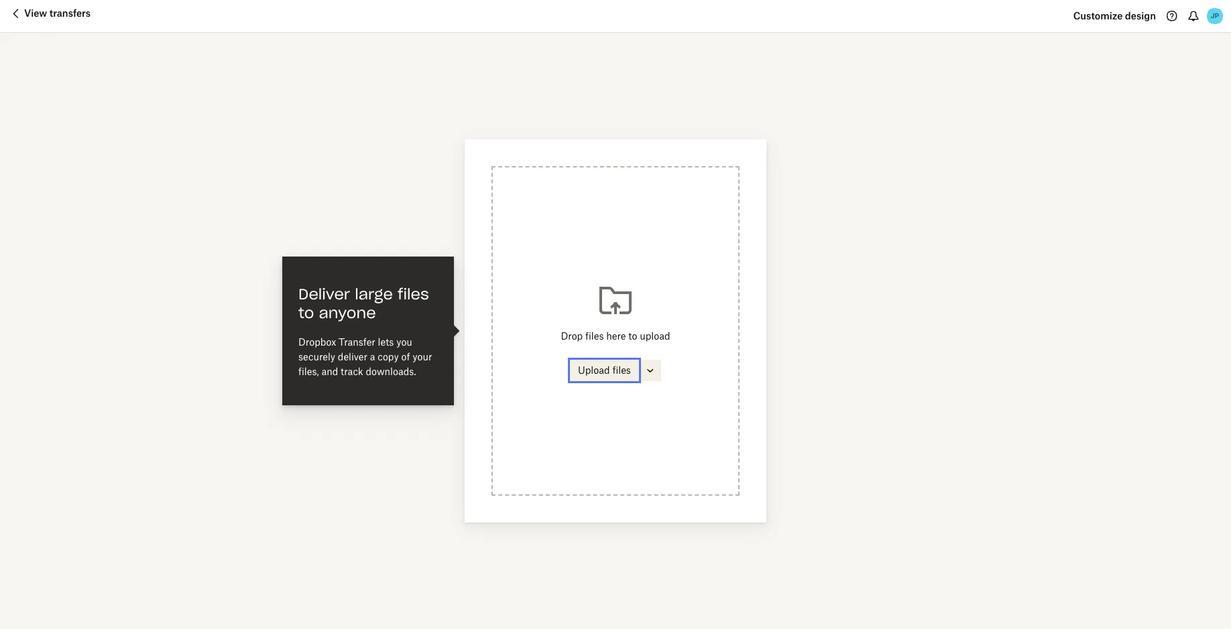 Task type: locate. For each thing, give the bounding box(es) containing it.
customize
[[1074, 10, 1123, 21]]

customize design button
[[1074, 5, 1156, 27]]

and
[[322, 366, 338, 377]]

files
[[398, 285, 429, 304], [613, 365, 631, 376]]

upload files group
[[570, 360, 661, 382]]

track
[[341, 366, 363, 377]]

files right upload
[[613, 365, 631, 376]]

a
[[370, 351, 375, 363]]

files inside "deliver large files to anyone"
[[398, 285, 429, 304]]

0 horizontal spatial files
[[398, 285, 429, 304]]

large
[[355, 285, 393, 304]]

anyone
[[319, 304, 376, 323]]

1 vertical spatial files
[[613, 365, 631, 376]]

lets
[[378, 336, 394, 348]]

securely
[[299, 351, 335, 363]]

jp button
[[1205, 5, 1226, 27]]

files inside upload files button
[[613, 365, 631, 376]]

files right large
[[398, 285, 429, 304]]

0 vertical spatial files
[[398, 285, 429, 304]]

dropbox
[[299, 336, 336, 348]]

design
[[1126, 10, 1156, 21]]

upload files button
[[570, 360, 639, 382]]

of
[[401, 351, 410, 363]]

files,
[[299, 366, 319, 377]]

1 horizontal spatial files
[[613, 365, 631, 376]]

your
[[413, 351, 432, 363]]

transfers
[[49, 7, 91, 19]]

to
[[299, 304, 314, 323]]

view
[[24, 7, 47, 19]]

view transfers button
[[8, 5, 91, 27]]

you
[[397, 336, 412, 348]]

copy
[[378, 351, 399, 363]]

deliver large files to anyone
[[299, 285, 429, 323]]



Task type: vqa. For each thing, say whether or not it's contained in the screenshot.
("
no



Task type: describe. For each thing, give the bounding box(es) containing it.
deliver
[[338, 351, 368, 363]]

customize design
[[1074, 10, 1156, 21]]

deliver
[[299, 285, 350, 304]]

view transfers
[[24, 7, 91, 19]]

transfer
[[339, 336, 376, 348]]

jp
[[1211, 11, 1220, 20]]

dropbox transfer lets you securely deliver a copy of your files, and track downloads.
[[299, 336, 432, 377]]

upload files
[[578, 365, 631, 376]]

upload
[[578, 365, 610, 376]]

downloads.
[[366, 366, 416, 377]]



